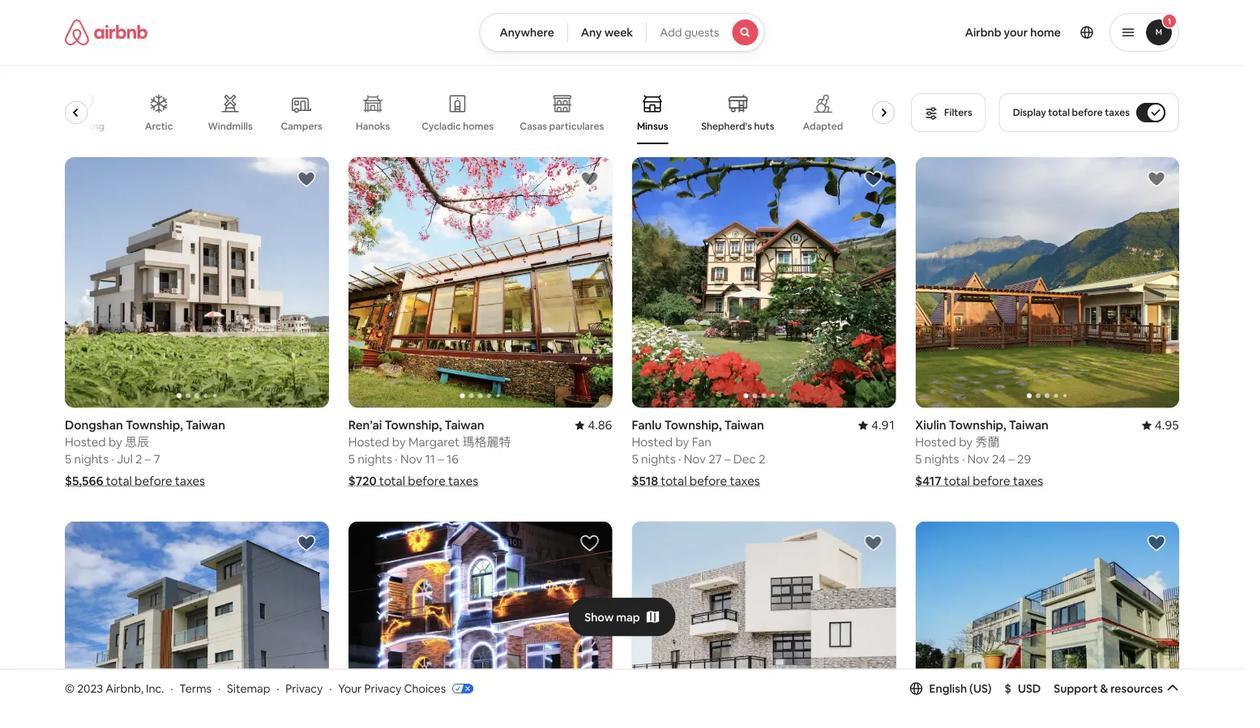 Task type: describe. For each thing, give the bounding box(es) containing it.
5 for dongshan
[[65, 451, 72, 467]]

©
[[65, 681, 75, 696]]

11
[[425, 451, 435, 467]]

any week
[[581, 25, 633, 40]]

airbnb your home link
[[955, 15, 1071, 49]]

taiwan for xiulin township, taiwan hosted by 秀蘭 5 nights · nov 24 – 29 $417 total before taxes
[[1009, 417, 1049, 433]]

nights for dongshan
[[74, 451, 109, 467]]

anywhere button
[[479, 13, 568, 52]]

arctic
[[145, 120, 173, 133]]

your privacy choices
[[338, 681, 446, 696]]

homes
[[463, 120, 494, 133]]

support
[[1054, 682, 1098, 696]]

瑪格麗特
[[462, 434, 511, 450]]

$417
[[915, 473, 942, 489]]

– for dongshan
[[145, 451, 151, 467]]

total inside dongshan township, taiwan hosted by 思辰 5 nights · jul 2 – 7 $5,566 total before taxes
[[106, 473, 132, 489]]

taxes inside xiulin township, taiwan hosted by 秀蘭 5 nights · nov 24 – 29 $417 total before taxes
[[1013, 473, 1043, 489]]

total inside xiulin township, taiwan hosted by 秀蘭 5 nights · nov 24 – 29 $417 total before taxes
[[944, 473, 970, 489]]

by for 思辰
[[109, 434, 122, 450]]

hanoks
[[356, 120, 390, 133]]

(us)
[[970, 682, 992, 696]]

terms link
[[179, 681, 212, 696]]

shepherd's huts
[[701, 120, 774, 132]]

sitemap
[[227, 681, 270, 696]]

choices
[[404, 681, 446, 696]]

© 2023 airbnb, inc. ·
[[65, 681, 173, 696]]

4.91
[[871, 417, 896, 433]]

inc.
[[146, 681, 164, 696]]

· right inc.
[[170, 681, 173, 696]]

map
[[616, 610, 640, 625]]

– for fanlu
[[725, 451, 731, 467]]

resources
[[1111, 682, 1163, 696]]

display total before taxes
[[1013, 106, 1130, 119]]

nights for fanlu
[[641, 451, 676, 467]]

cycladic
[[422, 120, 461, 133]]

anywhere
[[500, 25, 554, 40]]

english (us) button
[[910, 682, 992, 696]]

4.86 out of 5 average rating image
[[575, 417, 612, 433]]

taxes inside fanlu township, taiwan hosted by fan 5 nights · nov 27 – dec 2 $518 total before taxes
[[730, 473, 760, 489]]

nov for hosted by 秀蘭
[[967, 451, 989, 467]]

taxes inside button
[[1105, 106, 1130, 119]]

before inside dongshan township, taiwan hosted by 思辰 5 nights · jul 2 – 7 $5,566 total before taxes
[[135, 473, 172, 489]]

particulares
[[549, 120, 604, 132]]

total inside button
[[1048, 106, 1070, 119]]

guests
[[684, 25, 719, 40]]

$5,566
[[65, 473, 103, 489]]

by for fan
[[676, 434, 689, 450]]

ren'ai township, taiwan hosted by margaret 瑪格麗特 5 nights · nov 11 – 16 $720 total before taxes
[[348, 417, 511, 489]]

total inside ren'ai township, taiwan hosted by margaret 瑪格麗特 5 nights · nov 11 – 16 $720 total before taxes
[[379, 473, 405, 489]]

total inside fanlu township, taiwan hosted by fan 5 nights · nov 27 – dec 2 $518 total before taxes
[[661, 473, 687, 489]]

group containing casas particulares
[[65, 81, 917, 144]]

your
[[338, 681, 362, 696]]

4.91 out of 5 average rating image
[[858, 417, 896, 433]]

sitemap link
[[227, 681, 270, 696]]

1
[[1168, 16, 1171, 26]]

nov for hosted by fan
[[684, 451, 706, 467]]

add to wishlist: chenggong township, taiwan image
[[580, 534, 599, 553]]

display total before taxes button
[[999, 93, 1179, 132]]

5 for fanlu
[[632, 451, 639, 467]]

· right terms link
[[218, 681, 221, 696]]

campers
[[281, 120, 323, 133]]

hosted for ren'ai
[[348, 434, 389, 450]]

1 button
[[1110, 13, 1179, 52]]

16
[[447, 451, 459, 467]]

before inside xiulin township, taiwan hosted by 秀蘭 5 nights · nov 24 – 29 $417 total before taxes
[[973, 473, 1011, 489]]

taiwan for dongshan township, taiwan hosted by 思辰 5 nights · jul 2 – 7 $5,566 total before taxes
[[186, 417, 225, 433]]

english (us)
[[929, 682, 992, 696]]

秀蘭
[[975, 434, 1000, 450]]

$720
[[348, 473, 377, 489]]

27
[[709, 451, 722, 467]]

$
[[1005, 682, 1012, 696]]

思辰
[[125, 434, 149, 450]]

7
[[154, 451, 160, 467]]

dongshan township, taiwan hosted by 思辰 5 nights · jul 2 – 7 $5,566 total before taxes
[[65, 417, 225, 489]]

xiulin township, taiwan hosted by 秀蘭 5 nights · nov 24 – 29 $417 total before taxes
[[915, 417, 1049, 489]]

2 inside dongshan township, taiwan hosted by 思辰 5 nights · jul 2 – 7 $5,566 total before taxes
[[135, 451, 142, 467]]

golfing
[[71, 120, 105, 133]]

margaret
[[408, 434, 460, 450]]

township, for fan
[[665, 417, 722, 433]]

xiulin
[[915, 417, 946, 433]]

show map button
[[568, 598, 676, 637]]

· inside xiulin township, taiwan hosted by 秀蘭 5 nights · nov 24 – 29 $417 total before taxes
[[962, 451, 965, 467]]

add to wishlist: dongshan township, taiwan image
[[296, 169, 316, 189]]

· inside fanlu township, taiwan hosted by fan 5 nights · nov 27 – dec 2 $518 total before taxes
[[678, 451, 681, 467]]



Task type: vqa. For each thing, say whether or not it's contained in the screenshot.
the rightmost 4.33 · 45 reviews
no



Task type: locate. For each thing, give the bounding box(es) containing it.
3 taiwan from the left
[[725, 417, 764, 433]]

24
[[992, 451, 1006, 467]]

dongshan
[[65, 417, 123, 433]]

nights inside fanlu township, taiwan hosted by fan 5 nights · nov 27 – dec 2 $518 total before taxes
[[641, 451, 676, 467]]

nights for xiulin
[[925, 451, 959, 467]]

privacy
[[286, 681, 323, 696], [364, 681, 402, 696]]

english
[[929, 682, 967, 696]]

by inside xiulin township, taiwan hosted by 秀蘭 5 nights · nov 24 – 29 $417 total before taxes
[[959, 434, 973, 450]]

$518
[[632, 473, 658, 489]]

4.95 out of 5 average rating image
[[1142, 417, 1179, 433]]

nights up $5,566
[[74, 451, 109, 467]]

1 privacy from the left
[[286, 681, 323, 696]]

by left the 秀蘭 at the bottom right of page
[[959, 434, 973, 450]]

– inside dongshan township, taiwan hosted by 思辰 5 nights · jul 2 – 7 $5,566 total before taxes
[[145, 451, 151, 467]]

· left 24
[[962, 451, 965, 467]]

profile element
[[784, 0, 1179, 65]]

2 by from the left
[[392, 434, 406, 450]]

your
[[1004, 25, 1028, 40]]

4 township, from the left
[[949, 417, 1006, 433]]

any
[[581, 25, 602, 40]]

taiwan inside ren'ai township, taiwan hosted by margaret 瑪格麗特 5 nights · nov 11 – 16 $720 total before taxes
[[445, 417, 484, 433]]

hosted for fanlu
[[632, 434, 673, 450]]

4 – from the left
[[1009, 451, 1015, 467]]

1 nov from the left
[[400, 451, 422, 467]]

township, inside ren'ai township, taiwan hosted by margaret 瑪格麗特 5 nights · nov 11 – 16 $720 total before taxes
[[385, 417, 442, 433]]

– right 27
[[725, 451, 731, 467]]

none search field containing anywhere
[[479, 13, 765, 52]]

· left privacy link
[[277, 681, 279, 696]]

taiwan inside xiulin township, taiwan hosted by 秀蘭 5 nights · nov 24 – 29 $417 total before taxes
[[1009, 417, 1049, 433]]

nov inside ren'ai township, taiwan hosted by margaret 瑪格麗特 5 nights · nov 11 – 16 $720 total before taxes
[[400, 451, 422, 467]]

add to wishlist: magong, taiwan image
[[863, 534, 883, 553]]

before inside ren'ai township, taiwan hosted by margaret 瑪格麗特 5 nights · nov 11 – 16 $720 total before taxes
[[408, 473, 446, 489]]

1 – from the left
[[145, 451, 151, 467]]

2 nights from the left
[[358, 451, 392, 467]]

add to wishlist: fuxing district, taiwan image
[[1147, 534, 1166, 553]]

township, up 思辰
[[126, 417, 183, 433]]

3 by from the left
[[676, 434, 689, 450]]

3 nights from the left
[[641, 451, 676, 467]]

None search field
[[479, 13, 765, 52]]

0 horizontal spatial nov
[[400, 451, 422, 467]]

5 inside ren'ai township, taiwan hosted by margaret 瑪格麗特 5 nights · nov 11 – 16 $720 total before taxes
[[348, 451, 355, 467]]

4 5 from the left
[[915, 451, 922, 467]]

hosted down 'dongshan'
[[65, 434, 106, 450]]

&
[[1100, 682, 1108, 696]]

4 by from the left
[[959, 434, 973, 450]]

– inside ren'ai township, taiwan hosted by margaret 瑪格麗特 5 nights · nov 11 – 16 $720 total before taxes
[[438, 451, 444, 467]]

nov down the 秀蘭 at the bottom right of page
[[967, 451, 989, 467]]

huts
[[754, 120, 774, 132]]

1 township, from the left
[[126, 417, 183, 433]]

0 horizontal spatial privacy
[[286, 681, 323, 696]]

5 inside dongshan township, taiwan hosted by 思辰 5 nights · jul 2 – 7 $5,566 total before taxes
[[65, 451, 72, 467]]

5 up $5,566
[[65, 451, 72, 467]]

· inside ren'ai township, taiwan hosted by margaret 瑪格麗特 5 nights · nov 11 – 16 $720 total before taxes
[[395, 451, 398, 467]]

– inside xiulin township, taiwan hosted by 秀蘭 5 nights · nov 24 – 29 $417 total before taxes
[[1009, 451, 1015, 467]]

taiwan
[[186, 417, 225, 433], [445, 417, 484, 433], [725, 417, 764, 433], [1009, 417, 1049, 433]]

before down 24
[[973, 473, 1011, 489]]

nov inside fanlu township, taiwan hosted by fan 5 nights · nov 27 – dec 2 $518 total before taxes
[[684, 451, 706, 467]]

4.86
[[588, 417, 612, 433]]

· left 11
[[395, 451, 398, 467]]

fanlu
[[632, 417, 662, 433]]

cycladic homes
[[422, 120, 494, 133]]

by for 秀蘭
[[959, 434, 973, 450]]

hosted down fanlu
[[632, 434, 673, 450]]

display
[[1013, 106, 1046, 119]]

hosted inside fanlu township, taiwan hosted by fan 5 nights · nov 27 – dec 2 $518 total before taxes
[[632, 434, 673, 450]]

minsus
[[637, 120, 668, 133]]

nights inside xiulin township, taiwan hosted by 秀蘭 5 nights · nov 24 – 29 $417 total before taxes
[[925, 451, 959, 467]]

before inside fanlu township, taiwan hosted by fan 5 nights · nov 27 – dec 2 $518 total before taxes
[[690, 473, 727, 489]]

total right $417
[[944, 473, 970, 489]]

township, inside dongshan township, taiwan hosted by 思辰 5 nights · jul 2 – 7 $5,566 total before taxes
[[126, 417, 183, 433]]

support & resources button
[[1054, 682, 1179, 696]]

before inside button
[[1072, 106, 1103, 119]]

add guests
[[660, 25, 719, 40]]

2023
[[77, 681, 103, 696]]

1 horizontal spatial nov
[[684, 451, 706, 467]]

– right 11
[[438, 451, 444, 467]]

nights inside dongshan township, taiwan hosted by 思辰 5 nights · jul 2 – 7 $5,566 total before taxes
[[74, 451, 109, 467]]

nights up $417
[[925, 451, 959, 467]]

before down the 7
[[135, 473, 172, 489]]

before down 11
[[408, 473, 446, 489]]

township, for 思辰
[[126, 417, 183, 433]]

add guests button
[[646, 13, 765, 52]]

– right 24
[[1009, 451, 1015, 467]]

2 5 from the left
[[348, 451, 355, 467]]

airbnb,
[[106, 681, 143, 696]]

support & resources
[[1054, 682, 1163, 696]]

3 – from the left
[[725, 451, 731, 467]]

filters
[[944, 106, 972, 119]]

casas particulares
[[520, 120, 604, 132]]

township, inside fanlu township, taiwan hosted by fan 5 nights · nov 27 – dec 2 $518 total before taxes
[[665, 417, 722, 433]]

2 – from the left
[[438, 451, 444, 467]]

show map
[[585, 610, 640, 625]]

4.95
[[1155, 417, 1179, 433]]

5
[[65, 451, 72, 467], [348, 451, 355, 467], [632, 451, 639, 467], [915, 451, 922, 467]]

2 hosted from the left
[[348, 434, 389, 450]]

– left the 7
[[145, 451, 151, 467]]

0 horizontal spatial 2
[[135, 451, 142, 467]]

nights
[[74, 451, 109, 467], [358, 451, 392, 467], [641, 451, 676, 467], [925, 451, 959, 467]]

·
[[111, 451, 114, 467], [395, 451, 398, 467], [678, 451, 681, 467], [962, 451, 965, 467], [170, 681, 173, 696], [218, 681, 221, 696], [277, 681, 279, 696], [329, 681, 332, 696]]

· left your
[[329, 681, 332, 696]]

2 township, from the left
[[385, 417, 442, 433]]

29
[[1017, 451, 1031, 467]]

privacy left your
[[286, 681, 323, 696]]

usd
[[1018, 682, 1041, 696]]

total down jul
[[106, 473, 132, 489]]

nights up $720
[[358, 451, 392, 467]]

1 by from the left
[[109, 434, 122, 450]]

5 inside xiulin township, taiwan hosted by 秀蘭 5 nights · nov 24 – 29 $417 total before taxes
[[915, 451, 922, 467]]

by left margaret
[[392, 434, 406, 450]]

3 township, from the left
[[665, 417, 722, 433]]

taiwan for ren'ai township, taiwan hosted by margaret 瑪格麗特 5 nights · nov 11 – 16 $720 total before taxes
[[445, 417, 484, 433]]

terms · sitemap · privacy
[[179, 681, 323, 696]]

filters button
[[911, 93, 986, 132]]

5 up $720
[[348, 451, 355, 467]]

– for xiulin
[[1009, 451, 1015, 467]]

privacy link
[[286, 681, 323, 696]]

township, inside xiulin township, taiwan hosted by 秀蘭 5 nights · nov 24 – 29 $417 total before taxes
[[949, 417, 1006, 433]]

5 for xiulin
[[915, 451, 922, 467]]

1 horizontal spatial privacy
[[364, 681, 402, 696]]

taxes inside ren'ai township, taiwan hosted by margaret 瑪格麗特 5 nights · nov 11 – 16 $720 total before taxes
[[448, 473, 478, 489]]

casas
[[520, 120, 547, 132]]

fanlu township, taiwan hosted by fan 5 nights · nov 27 – dec 2 $518 total before taxes
[[632, 417, 766, 489]]

1 taiwan from the left
[[186, 417, 225, 433]]

total
[[1048, 106, 1070, 119], [106, 473, 132, 489], [379, 473, 405, 489], [661, 473, 687, 489], [944, 473, 970, 489]]

3 5 from the left
[[632, 451, 639, 467]]

jul
[[117, 451, 133, 467]]

2 right jul
[[135, 451, 142, 467]]

2 2 from the left
[[759, 451, 766, 467]]

hosted inside xiulin township, taiwan hosted by 秀蘭 5 nights · nov 24 – 29 $417 total before taxes
[[915, 434, 956, 450]]

taxes inside dongshan township, taiwan hosted by 思辰 5 nights · jul 2 – 7 $5,566 total before taxes
[[175, 473, 205, 489]]

2 horizontal spatial nov
[[967, 451, 989, 467]]

by
[[109, 434, 122, 450], [392, 434, 406, 450], [676, 434, 689, 450], [959, 434, 973, 450]]

3 hosted from the left
[[632, 434, 673, 450]]

– inside fanlu township, taiwan hosted by fan 5 nights · nov 27 – dec 2 $518 total before taxes
[[725, 451, 731, 467]]

shepherd's
[[701, 120, 752, 132]]

total right display
[[1048, 106, 1070, 119]]

· left jul
[[111, 451, 114, 467]]

by inside ren'ai township, taiwan hosted by margaret 瑪格麗特 5 nights · nov 11 – 16 $720 total before taxes
[[392, 434, 406, 450]]

by left fan
[[676, 434, 689, 450]]

township, up margaret
[[385, 417, 442, 433]]

by inside fanlu township, taiwan hosted by fan 5 nights · nov 27 – dec 2 $518 total before taxes
[[676, 434, 689, 450]]

ren'ai
[[348, 417, 382, 433]]

· left 27
[[678, 451, 681, 467]]

2 privacy from the left
[[364, 681, 402, 696]]

township, for margaret
[[385, 417, 442, 433]]

1 hosted from the left
[[65, 434, 106, 450]]

dec
[[733, 451, 756, 467]]

1 2 from the left
[[135, 451, 142, 467]]

total right '$518'
[[661, 473, 687, 489]]

taiwan inside fanlu township, taiwan hosted by fan 5 nights · nov 27 – dec 2 $518 total before taxes
[[725, 417, 764, 433]]

windmills
[[208, 120, 253, 133]]

before right display
[[1072, 106, 1103, 119]]

any week button
[[567, 13, 647, 52]]

township, up the 秀蘭 at the bottom right of page
[[949, 417, 1006, 433]]

2 inside fanlu township, taiwan hosted by fan 5 nights · nov 27 – dec 2 $518 total before taxes
[[759, 451, 766, 467]]

2 nov from the left
[[684, 451, 706, 467]]

· inside dongshan township, taiwan hosted by 思辰 5 nights · jul 2 – 7 $5,566 total before taxes
[[111, 451, 114, 467]]

taiwan for fanlu township, taiwan hosted by fan 5 nights · nov 27 – dec 2 $518 total before taxes
[[725, 417, 764, 433]]

5 inside fanlu township, taiwan hosted by fan 5 nights · nov 27 – dec 2 $518 total before taxes
[[632, 451, 639, 467]]

fan
[[692, 434, 712, 450]]

hosted inside ren'ai township, taiwan hosted by margaret 瑪格麗特 5 nights · nov 11 – 16 $720 total before taxes
[[348, 434, 389, 450]]

nov inside xiulin township, taiwan hosted by 秀蘭 5 nights · nov 24 – 29 $417 total before taxes
[[967, 451, 989, 467]]

1 5 from the left
[[65, 451, 72, 467]]

airbnb your home
[[965, 25, 1061, 40]]

add to wishlist: xiulin township, taiwan image
[[1147, 169, 1166, 189]]

nov down fan
[[684, 451, 706, 467]]

add to wishlist: wujie township, taiwan image
[[296, 534, 316, 553]]

nights inside ren'ai township, taiwan hosted by margaret 瑪格麗特 5 nights · nov 11 – 16 $720 total before taxes
[[358, 451, 392, 467]]

hosted for dongshan
[[65, 434, 106, 450]]

your privacy choices link
[[338, 681, 473, 697]]

1 horizontal spatial 2
[[759, 451, 766, 467]]

taxes
[[1105, 106, 1130, 119], [175, 473, 205, 489], [448, 473, 478, 489], [730, 473, 760, 489], [1013, 473, 1043, 489]]

3 nov from the left
[[967, 451, 989, 467]]

township,
[[126, 417, 183, 433], [385, 417, 442, 433], [665, 417, 722, 433], [949, 417, 1006, 433]]

township, for 秀蘭
[[949, 417, 1006, 433]]

total right $720
[[379, 473, 405, 489]]

add to wishlist: ren'ai township, taiwan image
[[580, 169, 599, 189]]

nights up '$518'
[[641, 451, 676, 467]]

privacy inside 'link'
[[364, 681, 402, 696]]

by up jul
[[109, 434, 122, 450]]

by for margaret
[[392, 434, 406, 450]]

taiwan inside dongshan township, taiwan hosted by 思辰 5 nights · jul 2 – 7 $5,566 total before taxes
[[186, 417, 225, 433]]

week
[[604, 25, 633, 40]]

terms
[[179, 681, 212, 696]]

4 nights from the left
[[925, 451, 959, 467]]

by inside dongshan township, taiwan hosted by 思辰 5 nights · jul 2 – 7 $5,566 total before taxes
[[109, 434, 122, 450]]

adapted
[[803, 120, 843, 133]]

5 up '$518'
[[632, 451, 639, 467]]

1 nights from the left
[[74, 451, 109, 467]]

nov left 11
[[400, 451, 422, 467]]

hosted inside dongshan township, taiwan hosted by 思辰 5 nights · jul 2 – 7 $5,566 total before taxes
[[65, 434, 106, 450]]

2 right dec
[[759, 451, 766, 467]]

show
[[585, 610, 614, 625]]

airbnb
[[965, 25, 1002, 40]]

township, up fan
[[665, 417, 722, 433]]

group
[[65, 81, 917, 144], [65, 157, 329, 408], [348, 157, 612, 408], [632, 157, 896, 408], [915, 157, 1179, 408], [65, 522, 329, 708], [348, 522, 612, 708], [632, 522, 896, 708], [915, 522, 1179, 708]]

add
[[660, 25, 682, 40]]

5 up $417
[[915, 451, 922, 467]]

4 taiwan from the left
[[1009, 417, 1049, 433]]

4 hosted from the left
[[915, 434, 956, 450]]

2 taiwan from the left
[[445, 417, 484, 433]]

–
[[145, 451, 151, 467], [438, 451, 444, 467], [725, 451, 731, 467], [1009, 451, 1015, 467]]

privacy right your
[[364, 681, 402, 696]]

$ usd
[[1005, 682, 1041, 696]]

hosted down ren'ai
[[348, 434, 389, 450]]

nov
[[400, 451, 422, 467], [684, 451, 706, 467], [967, 451, 989, 467]]

hosted down 'xiulin'
[[915, 434, 956, 450]]

home
[[1030, 25, 1061, 40]]

before down 27
[[690, 473, 727, 489]]

hosted for xiulin
[[915, 434, 956, 450]]

add to wishlist: fanlu township, taiwan image
[[863, 169, 883, 189]]

2
[[135, 451, 142, 467], [759, 451, 766, 467]]



